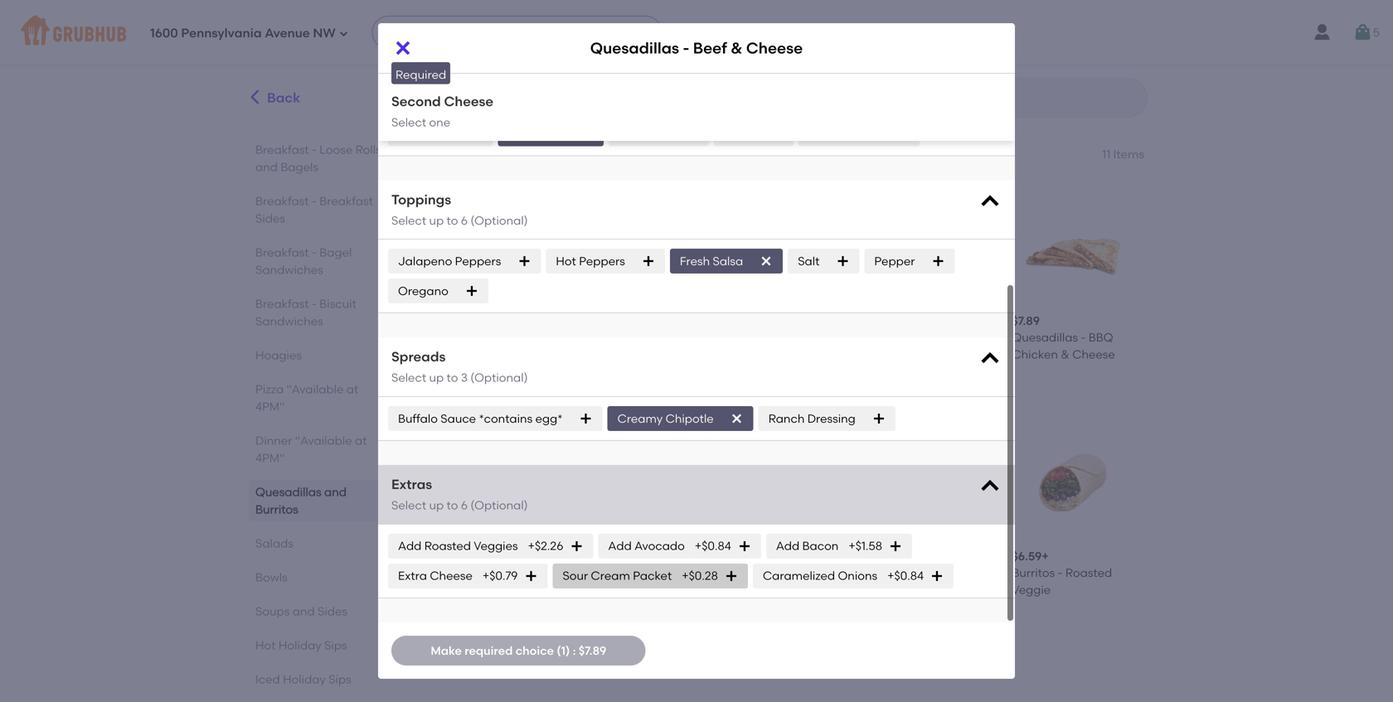 Task type: describe. For each thing, give the bounding box(es) containing it.
burritos down cheddar
[[589, 142, 658, 163]]

1600 pennsylvania avenue nw
[[150, 26, 336, 41]]

holiday for hot
[[279, 639, 322, 653]]

1 horizontal spatial quesadillas and burritos
[[443, 142, 658, 163]]

hot peppers
[[556, 254, 625, 268]]

breakfast - loose rolls and bagels tab
[[256, 141, 384, 176]]

1 horizontal spatial bacon
[[803, 539, 839, 554]]

& inside $7.89 quesadillas - beef & cheese
[[548, 331, 557, 345]]

and inside quesadillas and burritos
[[324, 485, 347, 499]]

and down provolone
[[551, 142, 585, 163]]

5
[[1374, 25, 1381, 39]]

peppers for jalapeno peppers
[[455, 254, 501, 268]]

burritos - chicken image
[[870, 416, 993, 539]]

breakfast - breakfast sides
[[256, 194, 373, 226]]

2 second from the top
[[392, 93, 441, 110]]

- inside $8.19 burritos - beef
[[774, 566, 779, 580]]

items
[[1114, 147, 1145, 161]]

soups and sides
[[256, 605, 348, 619]]

- inside the $6.49 quesadillas - cheese
[[797, 331, 802, 345]]

$7.89 quesadillas - pierogi quesadilla
[[443, 550, 559, 597]]

pizza "available at 4pm" tab
[[256, 381, 384, 416]]

egg*
[[536, 412, 563, 426]]

- inside breakfast - breakfast sides
[[312, 194, 317, 208]]

svg image right onions
[[931, 570, 944, 583]]

required
[[396, 68, 447, 82]]

chicken for $7.89 quesadillas - chicken & cheese
[[585, 348, 632, 362]]

veggie
[[1013, 583, 1051, 597]]

add bacon
[[776, 539, 839, 554]]

$6.59
[[1013, 550, 1042, 564]]

pierogi
[[520, 566, 559, 580]]

- inside breakfast - loose rolls and bagels
[[312, 143, 317, 157]]

bagels
[[281, 160, 319, 174]]

biscuit
[[320, 297, 357, 311]]

toppings select up to 6 (optional)
[[392, 192, 528, 228]]

& inside $7.89 quesadillas - buffalo chicken & cheese
[[919, 348, 928, 362]]

breakfast - bagel sandwiches tab
[[256, 244, 384, 279]]

choice
[[516, 644, 554, 658]]

2 select from the top
[[392, 115, 427, 129]]

quesadillas and burritos tab
[[256, 484, 384, 519]]

cream
[[591, 569, 630, 583]]

creamy chipotle
[[618, 412, 714, 426]]

"available for pizza
[[287, 382, 344, 397]]

svg image down jalapeno peppers
[[465, 285, 479, 298]]

6 for toppings
[[461, 214, 468, 228]]

dinner
[[256, 434, 292, 448]]

toppings
[[392, 192, 451, 208]]

burritos inside $6.59 + burritos - roasted veggie
[[1013, 566, 1056, 580]]

select for extras
[[392, 499, 427, 513]]

burritos inside $8.19 burritos - beef
[[728, 566, 771, 580]]

loose
[[320, 143, 353, 157]]

1 select from the top
[[392, 86, 427, 100]]

1 vertical spatial sides
[[318, 605, 348, 619]]

$7.89 quesadillas - beef & cheese
[[443, 314, 557, 362]]

hot holiday sips tab
[[256, 637, 384, 655]]

iced holiday sips
[[256, 673, 352, 687]]

$7.89 for $7.89 quesadillas - chicken & cheese
[[585, 314, 613, 328]]

2 one from the top
[[429, 115, 451, 129]]

bowls
[[256, 571, 288, 585]]

swiss
[[724, 127, 754, 141]]

avocado
[[635, 539, 685, 554]]

american
[[398, 127, 454, 141]]

1600
[[150, 26, 178, 41]]

holiday for iced
[[283, 673, 326, 687]]

quesadillas - beef & cheese
[[591, 39, 803, 57]]

burritos - rice & beans image
[[443, 669, 566, 703]]

caramelized
[[763, 569, 836, 583]]

sides inside breakfast - breakfast sides
[[256, 212, 285, 226]]

pizza
[[256, 382, 284, 397]]

up for extras
[[429, 499, 444, 513]]

breakfast for breakfast - loose rolls and bagels
[[256, 143, 309, 157]]

- inside the $7.89 quesadillas - pierogi quesadilla
[[512, 566, 517, 580]]

at for dinner "available at 4pm"
[[355, 434, 367, 448]]

svg image right salsa
[[760, 255, 773, 268]]

veggies
[[474, 539, 518, 554]]

select for toppings
[[392, 214, 427, 228]]

quesadillas for $7.89 quesadillas - pierogi quesadilla
[[443, 566, 509, 580]]

pennsylvania
[[181, 26, 262, 41]]

$7.89 for $7.89 quesadillas - buffalo chicken & cheese
[[870, 314, 898, 328]]

breakfast for breakfast - bagel sandwiches
[[256, 246, 309, 260]]

2 second cheese select one from the top
[[392, 93, 494, 129]]

quesadillas - chicken bacon ranch image
[[585, 416, 708, 539]]

$7.89 quesadillas - bbq chicken & cheese
[[1013, 314, 1116, 362]]

breakfast for breakfast - biscuit sandwiches
[[256, 297, 309, 311]]

peppers for hot peppers
[[579, 254, 625, 268]]

breakfast - breakfast sides tab
[[256, 192, 384, 227]]

+$0.84 for add avocado
[[695, 539, 732, 554]]

extra cheese
[[398, 569, 473, 583]]

nw
[[313, 26, 336, 41]]

chicken for $7.89 quesadillas - chicken bacon ranch
[[585, 583, 632, 597]]

up for toppings
[[429, 214, 444, 228]]

$8.19 for $8.19 burritos - beef
[[728, 550, 755, 564]]

hot holiday sips
[[256, 639, 347, 653]]

breakfast down breakfast - loose rolls and bagels tab
[[320, 194, 373, 208]]

quesadillas - pierogi quesadilla image
[[443, 416, 566, 539]]

spreads
[[392, 349, 446, 365]]

packet
[[633, 569, 672, 583]]

pepper jack
[[809, 127, 880, 141]]

select for spreads
[[392, 371, 427, 385]]

+
[[1042, 550, 1049, 564]]

back button
[[246, 78, 301, 118]]

svg image left add bacon on the bottom right
[[738, 540, 752, 553]]

avenue
[[265, 26, 310, 41]]

quesadillas inside quesadillas and burritos
[[256, 485, 322, 499]]

11 items
[[1103, 147, 1145, 161]]

add avocado
[[609, 539, 685, 554]]

soups and sides tab
[[256, 603, 384, 621]]

1 second cheese select one from the top
[[392, 64, 494, 100]]

+$1.58
[[849, 539, 883, 554]]

11
[[1103, 147, 1111, 161]]

1 horizontal spatial beef
[[693, 39, 727, 57]]

$7.89 quesadillas - chicken & cheese
[[585, 314, 689, 362]]

bagel
[[320, 246, 352, 260]]

dinner "available at 4pm"
[[256, 434, 367, 465]]

salsa
[[713, 254, 744, 268]]

jalapeno
[[398, 254, 452, 268]]

cheese inside $7.89 quesadillas - bbq chicken & cheese
[[1073, 348, 1116, 362]]

(optional) for spreads
[[471, 371, 528, 385]]

sandwiches for bagel
[[256, 263, 323, 277]]

onions
[[838, 569, 878, 583]]

salt
[[798, 254, 820, 268]]

*contains
[[479, 412, 533, 426]]

& inside $7.89 quesadillas - bbq chicken & cheese
[[1061, 348, 1070, 362]]

dinner "available at 4pm" tab
[[256, 432, 384, 467]]

- inside breakfast - biscuit sandwiches
[[312, 297, 317, 311]]

rolls
[[356, 143, 381, 157]]

main navigation navigation
[[0, 0, 1394, 65]]

4pm" for dinner "available at 4pm"
[[256, 451, 285, 465]]

1 one from the top
[[429, 86, 451, 100]]

buffalo sauce *contains egg*
[[398, 412, 563, 426]]

cheese inside the $7.89 quesadillas - chicken & cheese
[[646, 348, 689, 362]]

required
[[465, 644, 513, 658]]

$7.89 quesadillas - buffalo chicken & cheese
[[870, 314, 987, 362]]

iced
[[256, 673, 280, 687]]

5 button
[[1354, 17, 1381, 47]]

bowls tab
[[256, 569, 384, 587]]

- inside $7.89 quesadillas - chicken bacon ranch
[[654, 566, 659, 580]]

hot for hot holiday sips
[[256, 639, 276, 653]]



Task type: vqa. For each thing, say whether or not it's contained in the screenshot.


Task type: locate. For each thing, give the bounding box(es) containing it.
buffalo inside $7.89 quesadillas - buffalo chicken & cheese
[[947, 331, 987, 345]]

up for spreads
[[429, 371, 444, 385]]

& inside the $7.89 quesadillas - chicken & cheese
[[634, 348, 643, 362]]

0 vertical spatial hot
[[556, 254, 576, 268]]

1 horizontal spatial peppers
[[579, 254, 625, 268]]

$7.89 for $7.89 quesadillas - pierogi quesadilla
[[443, 550, 471, 564]]

second cheese select one down required in the top of the page
[[392, 93, 494, 129]]

hot inside hot holiday sips tab
[[256, 639, 276, 653]]

chicken inside $8.19 burritos - chicken
[[924, 566, 970, 580]]

chicken for $8.19 burritos - chicken
[[924, 566, 970, 580]]

quesadillas inside $7.89 quesadillas - bbq chicken & cheese
[[1013, 331, 1079, 345]]

0 horizontal spatial roasted
[[425, 539, 471, 554]]

- inside $6.59 + burritos - roasted veggie
[[1058, 566, 1063, 580]]

1 up from the top
[[429, 214, 444, 228]]

sips for hot holiday sips
[[324, 639, 347, 653]]

$7.89 for $7.89 quesadillas - bbq chicken & cheese
[[1013, 314, 1040, 328]]

0 vertical spatial to
[[447, 214, 458, 228]]

svg image inside 5 button
[[1354, 22, 1374, 42]]

6 inside toppings select up to 6 (optional)
[[461, 214, 468, 228]]

to for extras
[[447, 499, 458, 513]]

1 vertical spatial 4pm"
[[256, 451, 285, 465]]

add up sour cream packet
[[609, 539, 632, 554]]

+$0.84
[[695, 539, 732, 554], [888, 569, 924, 583]]

+$0.84 up +$0.28
[[695, 539, 732, 554]]

2 (optional) from the top
[[471, 371, 528, 385]]

3 to from the top
[[447, 499, 458, 513]]

$8.19
[[728, 550, 755, 564], [870, 550, 898, 564]]

quesadillas inside $7.89 quesadillas - beef & cheese
[[443, 331, 509, 345]]

2 6 from the top
[[461, 499, 468, 513]]

1 vertical spatial (optional)
[[471, 371, 528, 385]]

"available for dinner
[[295, 434, 352, 448]]

$8.19 left add bacon on the bottom right
[[728, 550, 755, 564]]

1 second from the top
[[392, 64, 441, 80]]

1 horizontal spatial roasted
[[1066, 566, 1113, 580]]

1 vertical spatial bacon
[[634, 583, 671, 597]]

beef for $7.89 quesadillas - beef & cheese
[[520, 331, 545, 345]]

1 add from the left
[[398, 539, 422, 554]]

0 horizontal spatial pepper
[[809, 127, 850, 141]]

ranch dressing
[[769, 412, 856, 426]]

"available inside pizza "available at 4pm"
[[287, 382, 344, 397]]

to down toppings
[[447, 214, 458, 228]]

salads tab
[[256, 535, 384, 553]]

3
[[461, 371, 468, 385]]

quesadillas - buffalo chicken & cheese image
[[870, 181, 993, 303]]

make
[[431, 644, 462, 658]]

burritos - beef image
[[728, 416, 850, 539]]

5 select from the top
[[392, 499, 427, 513]]

second down required in the top of the page
[[392, 93, 441, 110]]

to for toppings
[[447, 214, 458, 228]]

1 vertical spatial at
[[355, 434, 367, 448]]

bacon inside $7.89 quesadillas - chicken bacon ranch
[[634, 583, 671, 597]]

beef for $8.19 burritos - beef
[[781, 566, 807, 580]]

0 vertical spatial sandwiches
[[256, 263, 323, 277]]

to inside toppings select up to 6 (optional)
[[447, 214, 458, 228]]

to for spreads
[[447, 371, 458, 385]]

back
[[267, 90, 301, 106]]

select
[[392, 86, 427, 100], [392, 115, 427, 129], [392, 214, 427, 228], [392, 371, 427, 385], [392, 499, 427, 513]]

0 vertical spatial 6
[[461, 214, 468, 228]]

add for add bacon
[[776, 539, 800, 554]]

sandwiches inside breakfast - bagel sandwiches
[[256, 263, 323, 277]]

quesadillas for $7.89 quesadillas - buffalo chicken & cheese
[[870, 331, 936, 345]]

at
[[347, 382, 359, 397], [355, 434, 367, 448]]

4 select from the top
[[392, 371, 427, 385]]

&
[[731, 39, 743, 57], [548, 331, 557, 345], [634, 348, 643, 362], [919, 348, 928, 362], [1061, 348, 1070, 362]]

$6.49 quesadillas - cheese
[[728, 314, 847, 345]]

0 horizontal spatial $8.19
[[728, 550, 755, 564]]

extra
[[398, 569, 427, 583]]

soups
[[256, 605, 290, 619]]

breakfast for breakfast - breakfast sides
[[256, 194, 309, 208]]

+$2.26
[[528, 539, 564, 554]]

chicken inside the $7.89 quesadillas - chicken & cheese
[[585, 348, 632, 362]]

1 sandwiches from the top
[[256, 263, 323, 277]]

spreads select up to 3 (optional)
[[392, 349, 528, 385]]

svg image up $7.89 quesadillas - buffalo chicken & cheese
[[932, 255, 945, 268]]

quesadillas - cheese image
[[728, 181, 850, 303]]

0 vertical spatial one
[[429, 86, 451, 100]]

2 add from the left
[[609, 539, 632, 554]]

0 vertical spatial quesadillas and burritos
[[443, 142, 658, 163]]

at inside dinner "available at 4pm"
[[355, 434, 367, 448]]

burritos - roasted veggie image
[[1013, 416, 1135, 539]]

extras
[[392, 477, 432, 493]]

one
[[429, 86, 451, 100], [429, 115, 451, 129]]

second up american
[[392, 64, 441, 80]]

fresh salsa
[[680, 254, 744, 268]]

breakfast
[[256, 143, 309, 157], [256, 194, 309, 208], [320, 194, 373, 208], [256, 246, 309, 260], [256, 297, 309, 311]]

(optional) inside toppings select up to 6 (optional)
[[471, 214, 528, 228]]

"available inside dinner "available at 4pm"
[[295, 434, 352, 448]]

quesadillas for $6.49 quesadillas - cheese
[[728, 331, 794, 345]]

1 horizontal spatial ranch
[[769, 412, 805, 426]]

breakfast down bagels
[[256, 194, 309, 208]]

0 horizontal spatial +$0.84
[[695, 539, 732, 554]]

(optional) for extras
[[471, 499, 528, 513]]

1 vertical spatial +$0.84
[[888, 569, 924, 583]]

breakfast - biscuit sandwiches tab
[[256, 295, 384, 330]]

2 up from the top
[[429, 371, 444, 385]]

1 vertical spatial pepper
[[875, 254, 916, 268]]

add for add roasted veggies
[[398, 539, 422, 554]]

- inside $8.19 burritos - chicken
[[916, 566, 921, 580]]

beef
[[693, 39, 727, 57], [520, 331, 545, 345], [781, 566, 807, 580]]

1 vertical spatial 6
[[461, 499, 468, 513]]

breakfast down breakfast - bagel sandwiches
[[256, 297, 309, 311]]

cheddar
[[619, 127, 669, 141]]

provolone
[[508, 127, 564, 141]]

sandwiches up breakfast - biscuit sandwiches
[[256, 263, 323, 277]]

0 vertical spatial at
[[347, 382, 359, 397]]

2 vertical spatial up
[[429, 499, 444, 513]]

up down toppings
[[429, 214, 444, 228]]

2 vertical spatial beef
[[781, 566, 807, 580]]

1 vertical spatial holiday
[[283, 673, 326, 687]]

up inside toppings select up to 6 (optional)
[[429, 214, 444, 228]]

sandwiches for biscuit
[[256, 314, 323, 329]]

2 horizontal spatial add
[[776, 539, 800, 554]]

$6.49
[[728, 314, 758, 328]]

$8.19 up onions
[[870, 550, 898, 564]]

3 add from the left
[[776, 539, 800, 554]]

quesadillas for $7.89 quesadillas - chicken bacon ranch
[[585, 566, 651, 580]]

"available down pizza "available at 4pm" tab
[[295, 434, 352, 448]]

$8.19 inside $8.19 burritos - beef
[[728, 550, 755, 564]]

1 vertical spatial second
[[392, 93, 441, 110]]

0 vertical spatial beef
[[693, 39, 727, 57]]

at down hoagies tab
[[347, 382, 359, 397]]

svg image
[[1354, 22, 1374, 42], [339, 29, 349, 39], [979, 190, 1002, 214], [518, 255, 531, 268], [642, 255, 655, 268], [837, 255, 850, 268], [979, 348, 1002, 371], [580, 412, 593, 426], [979, 475, 1002, 499]]

1 4pm" from the top
[[256, 400, 285, 414]]

quesadillas inside $7.89 quesadillas - chicken bacon ranch
[[585, 566, 651, 580]]

add
[[398, 539, 422, 554], [609, 539, 632, 554], [776, 539, 800, 554]]

6 inside the extras select up to 6 (optional)
[[461, 499, 468, 513]]

quesadillas inside the $7.89 quesadillas - chicken & cheese
[[585, 331, 651, 345]]

0 vertical spatial +$0.84
[[695, 539, 732, 554]]

quesadillas inside the $7.89 quesadillas - pierogi quesadilla
[[443, 566, 509, 580]]

quesadillas for $7.89 quesadillas - chicken & cheese
[[585, 331, 651, 345]]

chipotle
[[666, 412, 714, 426]]

svg image up required in the top of the page
[[393, 38, 413, 58]]

- inside breakfast - bagel sandwiches
[[312, 246, 317, 260]]

1 horizontal spatial buffalo
[[947, 331, 987, 345]]

jack
[[852, 127, 880, 141]]

+$0.28
[[682, 569, 718, 583]]

breakfast down breakfast - breakfast sides
[[256, 246, 309, 260]]

(optional) up jalapeno peppers
[[471, 214, 528, 228]]

4pm" for pizza "available at 4pm"
[[256, 400, 285, 414]]

"available down hoagies tab
[[287, 382, 344, 397]]

$8.19 burritos - chicken
[[870, 550, 970, 580]]

$8.19 for $8.19 burritos - chicken
[[870, 550, 898, 564]]

svg image right +$0.28
[[725, 570, 738, 583]]

3 (optional) from the top
[[471, 499, 528, 513]]

3 up from the top
[[429, 499, 444, 513]]

$7.89 for $7.89 quesadillas - beef & cheese
[[443, 314, 471, 328]]

6 up the add roasted veggies
[[461, 499, 468, 513]]

(optional) inside the extras select up to 6 (optional)
[[471, 499, 528, 513]]

sour
[[563, 569, 588, 583]]

breakfast inside breakfast - bagel sandwiches
[[256, 246, 309, 260]]

select inside the extras select up to 6 (optional)
[[392, 499, 427, 513]]

sips down hot holiday sips tab
[[329, 673, 352, 687]]

iced holiday sips tab
[[256, 671, 384, 689]]

1 horizontal spatial add
[[609, 539, 632, 554]]

0 horizontal spatial buffalo
[[398, 412, 438, 426]]

second cheese select one up american
[[392, 64, 494, 100]]

0 vertical spatial bacon
[[803, 539, 839, 554]]

to inside spreads select up to 3 (optional)
[[447, 371, 458, 385]]

chicken inside $7.89 quesadillas - buffalo chicken & cheese
[[870, 348, 916, 362]]

add up caramelized on the right bottom of the page
[[776, 539, 800, 554]]

:
[[573, 644, 576, 658]]

bbq
[[1089, 331, 1114, 345]]

sandwiches inside breakfast - biscuit sandwiches
[[256, 314, 323, 329]]

1 vertical spatial roasted
[[1066, 566, 1113, 580]]

2 peppers from the left
[[579, 254, 625, 268]]

ranch inside $7.89 quesadillas - chicken bacon ranch
[[585, 600, 622, 614]]

$7.89 inside $7.89 quesadillas - chicken bacon ranch
[[585, 550, 613, 564]]

fresh
[[680, 254, 710, 268]]

breakfast - loose rolls and bagels
[[256, 143, 381, 174]]

$7.89 inside $7.89 quesadillas - buffalo chicken & cheese
[[870, 314, 898, 328]]

to up the add roasted veggies
[[447, 499, 458, 513]]

extras select up to 6 (optional)
[[392, 477, 528, 513]]

breakfast - bagel sandwiches
[[256, 246, 352, 277]]

svg image right chipotle
[[731, 412, 744, 426]]

creamy
[[618, 412, 663, 426]]

2 to from the top
[[447, 371, 458, 385]]

svg image right +$1.58
[[889, 540, 903, 553]]

caret left icon image
[[246, 89, 264, 106]]

1 $8.19 from the left
[[728, 550, 755, 564]]

4pm" down dinner
[[256, 451, 285, 465]]

beef inside $7.89 quesadillas - beef & cheese
[[520, 331, 545, 345]]

quesadillas
[[591, 39, 680, 57], [443, 142, 547, 163], [443, 331, 509, 345], [585, 331, 651, 345], [728, 331, 794, 345], [870, 331, 936, 345], [1013, 331, 1079, 345], [256, 485, 322, 499], [443, 566, 509, 580], [585, 566, 651, 580]]

quesadillas and burritos up salads tab
[[256, 485, 347, 517]]

0 horizontal spatial hot
[[256, 639, 276, 653]]

sips for iced holiday sips
[[329, 673, 352, 687]]

burritos up veggie
[[1013, 566, 1056, 580]]

holiday down soups and sides
[[279, 639, 322, 653]]

chicken inside $7.89 quesadillas - chicken bacon ranch
[[585, 583, 632, 597]]

sides up hot holiday sips tab
[[318, 605, 348, 619]]

up down "spreads"
[[429, 371, 444, 385]]

quesadillas - beef & cheese image
[[443, 181, 566, 303]]

1 horizontal spatial hot
[[556, 254, 576, 268]]

0 vertical spatial ranch
[[769, 412, 805, 426]]

chicken inside $7.89 quesadillas - bbq chicken & cheese
[[1013, 348, 1059, 362]]

and inside breakfast - loose rolls and bagels
[[256, 160, 278, 174]]

roasted inside $6.59 + burritos - roasted veggie
[[1066, 566, 1113, 580]]

quesadillas and burritos
[[443, 142, 658, 163], [256, 485, 347, 517]]

sips
[[324, 639, 347, 653], [329, 673, 352, 687]]

0 vertical spatial buffalo
[[947, 331, 987, 345]]

1 vertical spatial ranch
[[585, 600, 622, 614]]

1 to from the top
[[447, 214, 458, 228]]

up down extras
[[429, 499, 444, 513]]

1 (optional) from the top
[[471, 214, 528, 228]]

and down dinner "available at 4pm" tab
[[324, 485, 347, 499]]

salads
[[256, 537, 294, 551]]

ranch down cream
[[585, 600, 622, 614]]

2 $8.19 from the left
[[870, 550, 898, 564]]

hot for hot peppers
[[556, 254, 576, 268]]

at down pizza "available at 4pm" tab
[[355, 434, 367, 448]]

add up extra
[[398, 539, 422, 554]]

0 horizontal spatial beef
[[520, 331, 545, 345]]

dressing
[[808, 412, 856, 426]]

$6.59 + burritos - roasted veggie
[[1013, 550, 1113, 597]]

(1)
[[557, 644, 570, 658]]

1 horizontal spatial $8.19
[[870, 550, 898, 564]]

up inside the extras select up to 6 (optional)
[[429, 499, 444, 513]]

1 horizontal spatial pepper
[[875, 254, 916, 268]]

1 vertical spatial beef
[[520, 331, 545, 345]]

1 peppers from the left
[[455, 254, 501, 268]]

quesadillas inside $7.89 quesadillas - buffalo chicken & cheese
[[870, 331, 936, 345]]

$7.89 inside the $7.89 quesadillas - pierogi quesadilla
[[443, 550, 471, 564]]

to
[[447, 214, 458, 228], [447, 371, 458, 385], [447, 499, 458, 513]]

hot left quesadillas - chicken & cheese image
[[556, 254, 576, 268]]

hot
[[556, 254, 576, 268], [256, 639, 276, 653]]

quesadillas and burritos inside tab
[[256, 485, 347, 517]]

quesadillas for $7.89 quesadillas - bbq chicken & cheese
[[1013, 331, 1079, 345]]

jalapeno peppers
[[398, 254, 501, 268]]

$7.89 inside the $7.89 quesadillas - chicken & cheese
[[585, 314, 613, 328]]

burritos inside quesadillas and burritos
[[256, 503, 299, 517]]

add for add avocado
[[609, 539, 632, 554]]

(optional) right 3
[[471, 371, 528, 385]]

quesadilla
[[443, 583, 504, 597]]

1 vertical spatial sandwiches
[[256, 314, 323, 329]]

breakfast - biscuit sandwiches
[[256, 297, 357, 329]]

1 vertical spatial up
[[429, 371, 444, 385]]

at inside pizza "available at 4pm"
[[347, 382, 359, 397]]

0 vertical spatial roasted
[[425, 539, 471, 554]]

4pm"
[[256, 400, 285, 414], [256, 451, 285, 465]]

bacon right cream
[[634, 583, 671, 597]]

ranch left dressing
[[769, 412, 805, 426]]

quesadillas inside the $6.49 quesadillas - cheese
[[728, 331, 794, 345]]

(optional) for toppings
[[471, 214, 528, 228]]

sandwiches up hoagies
[[256, 314, 323, 329]]

cheese inside $7.89 quesadillas - beef & cheese
[[443, 348, 486, 362]]

1 vertical spatial sips
[[329, 673, 352, 687]]

(optional) up veggies
[[471, 499, 528, 513]]

0 vertical spatial (optional)
[[471, 214, 528, 228]]

breakfast inside breakfast - loose rolls and bagels
[[256, 143, 309, 157]]

6
[[461, 214, 468, 228], [461, 499, 468, 513]]

and
[[551, 142, 585, 163], [256, 160, 278, 174], [324, 485, 347, 499], [293, 605, 315, 619]]

burritos inside $8.19 burritos - chicken
[[870, 566, 913, 580]]

$7.89 inside $7.89 quesadillas - bbq chicken & cheese
[[1013, 314, 1040, 328]]

burritos up salads on the bottom of the page
[[256, 503, 299, 517]]

0 horizontal spatial ranch
[[585, 600, 622, 614]]

2 vertical spatial (optional)
[[471, 499, 528, 513]]

0 vertical spatial holiday
[[279, 639, 322, 653]]

to inside the extras select up to 6 (optional)
[[447, 499, 458, 513]]

- inside $7.89 quesadillas - beef & cheese
[[512, 331, 517, 345]]

4pm" inside pizza "available at 4pm"
[[256, 400, 285, 414]]

$8.19 inside $8.19 burritos - chicken
[[870, 550, 898, 564]]

6 up jalapeno peppers
[[461, 214, 468, 228]]

1 vertical spatial to
[[447, 371, 458, 385]]

breakfast inside breakfast - biscuit sandwiches
[[256, 297, 309, 311]]

make required choice (1) : $7.89
[[431, 644, 607, 658]]

burritos right +$0.28
[[728, 566, 771, 580]]

quesadillas - bbq chicken & cheese image
[[1013, 181, 1135, 303]]

holiday down hot holiday sips
[[283, 673, 326, 687]]

1 vertical spatial buffalo
[[398, 412, 438, 426]]

2 sandwiches from the top
[[256, 314, 323, 329]]

6 for extras
[[461, 499, 468, 513]]

quesadillas and burritos down provolone
[[443, 142, 658, 163]]

svg image right dressing
[[873, 412, 886, 426]]

0 vertical spatial pepper
[[809, 127, 850, 141]]

beef inside $8.19 burritos - beef
[[781, 566, 807, 580]]

svg image right the +$0.79
[[525, 570, 538, 583]]

cheese inside $7.89 quesadillas - buffalo chicken & cheese
[[931, 348, 973, 362]]

0 vertical spatial sips
[[324, 639, 347, 653]]

$7.89 quesadillas - chicken bacon ranch
[[585, 550, 671, 614]]

4pm" down pizza
[[256, 400, 285, 414]]

+$0.84 right onions
[[888, 569, 924, 583]]

- inside $7.89 quesadillas - buffalo chicken & cheese
[[939, 331, 944, 345]]

up
[[429, 214, 444, 228], [429, 371, 444, 385], [429, 499, 444, 513]]

quesadillas - chicken & cheese image
[[585, 181, 708, 303]]

svg image
[[393, 38, 413, 58], [760, 255, 773, 268], [932, 255, 945, 268], [465, 285, 479, 298], [731, 412, 744, 426], [873, 412, 886, 426], [570, 540, 584, 553], [738, 540, 752, 553], [889, 540, 903, 553], [525, 570, 538, 583], [725, 570, 738, 583], [931, 570, 944, 583]]

caramelized onions
[[763, 569, 878, 583]]

1 vertical spatial hot
[[256, 639, 276, 653]]

pepper for pepper
[[875, 254, 916, 268]]

breakfast up bagels
[[256, 143, 309, 157]]

1 vertical spatial "available
[[295, 434, 352, 448]]

quesadillas for $7.89 quesadillas - beef & cheese
[[443, 331, 509, 345]]

hoagies
[[256, 348, 302, 363]]

and left bagels
[[256, 160, 278, 174]]

$7.89 inside $7.89 quesadillas - beef & cheese
[[443, 314, 471, 328]]

up inside spreads select up to 3 (optional)
[[429, 371, 444, 385]]

0 horizontal spatial sides
[[256, 212, 285, 226]]

holiday
[[279, 639, 322, 653], [283, 673, 326, 687]]

sour cream packet
[[563, 569, 672, 583]]

select inside toppings select up to 6 (optional)
[[392, 214, 427, 228]]

0 vertical spatial sides
[[256, 212, 285, 226]]

-
[[683, 39, 690, 57], [312, 143, 317, 157], [312, 194, 317, 208], [312, 246, 317, 260], [312, 297, 317, 311], [512, 331, 517, 345], [654, 331, 659, 345], [797, 331, 802, 345], [939, 331, 944, 345], [1081, 331, 1086, 345], [512, 566, 517, 580], [654, 566, 659, 580], [774, 566, 779, 580], [916, 566, 921, 580], [1058, 566, 1063, 580]]

pepper for pepper jack
[[809, 127, 850, 141]]

0 vertical spatial 4pm"
[[256, 400, 285, 414]]

add roasted veggies
[[398, 539, 518, 554]]

0 horizontal spatial quesadillas and burritos
[[256, 485, 347, 517]]

4pm" inside dinner "available at 4pm"
[[256, 451, 285, 465]]

hoagies tab
[[256, 347, 384, 364]]

0 horizontal spatial peppers
[[455, 254, 501, 268]]

sauce
[[441, 412, 476, 426]]

buffalo
[[947, 331, 987, 345], [398, 412, 438, 426]]

$7.89 for $7.89 quesadillas - chicken bacon ranch
[[585, 550, 613, 564]]

select inside spreads select up to 3 (optional)
[[392, 371, 427, 385]]

2 4pm" from the top
[[256, 451, 285, 465]]

1 horizontal spatial +$0.84
[[888, 569, 924, 583]]

+$0.79
[[483, 569, 518, 583]]

- inside $7.89 quesadillas - bbq chicken & cheese
[[1081, 331, 1086, 345]]

burritos down +$1.58
[[870, 566, 913, 580]]

cheese inside the $6.49 quesadillas - cheese
[[804, 331, 847, 345]]

0 horizontal spatial bacon
[[634, 583, 671, 597]]

1 6 from the top
[[461, 214, 468, 228]]

3 select from the top
[[392, 214, 427, 228]]

and right soups at the left of the page
[[293, 605, 315, 619]]

+$0.84 for caramelized onions
[[888, 569, 924, 583]]

(optional) inside spreads select up to 3 (optional)
[[471, 371, 528, 385]]

to left 3
[[447, 371, 458, 385]]

1 horizontal spatial sides
[[318, 605, 348, 619]]

svg image up sour
[[570, 540, 584, 553]]

bacon up caramelized onions
[[803, 539, 839, 554]]

1 vertical spatial quesadillas and burritos
[[256, 485, 347, 517]]

sips down soups and sides tab
[[324, 639, 347, 653]]

0 horizontal spatial add
[[398, 539, 422, 554]]

$7.89
[[443, 314, 471, 328], [585, 314, 613, 328], [870, 314, 898, 328], [1013, 314, 1040, 328], [443, 550, 471, 564], [585, 550, 613, 564], [579, 644, 607, 658]]

0 vertical spatial second
[[392, 64, 441, 80]]

- inside the $7.89 quesadillas - chicken & cheese
[[654, 331, 659, 345]]

0 vertical spatial up
[[429, 214, 444, 228]]

hot up 'iced' at left
[[256, 639, 276, 653]]

1 vertical spatial one
[[429, 115, 451, 129]]

2 vertical spatial to
[[447, 499, 458, 513]]

second cheese select one
[[392, 64, 494, 100], [392, 93, 494, 129]]

pizza "available at 4pm"
[[256, 382, 359, 414]]

sides up breakfast - bagel sandwiches
[[256, 212, 285, 226]]

at for pizza "available at 4pm"
[[347, 382, 359, 397]]

0 vertical spatial "available
[[287, 382, 344, 397]]

2 horizontal spatial beef
[[781, 566, 807, 580]]



